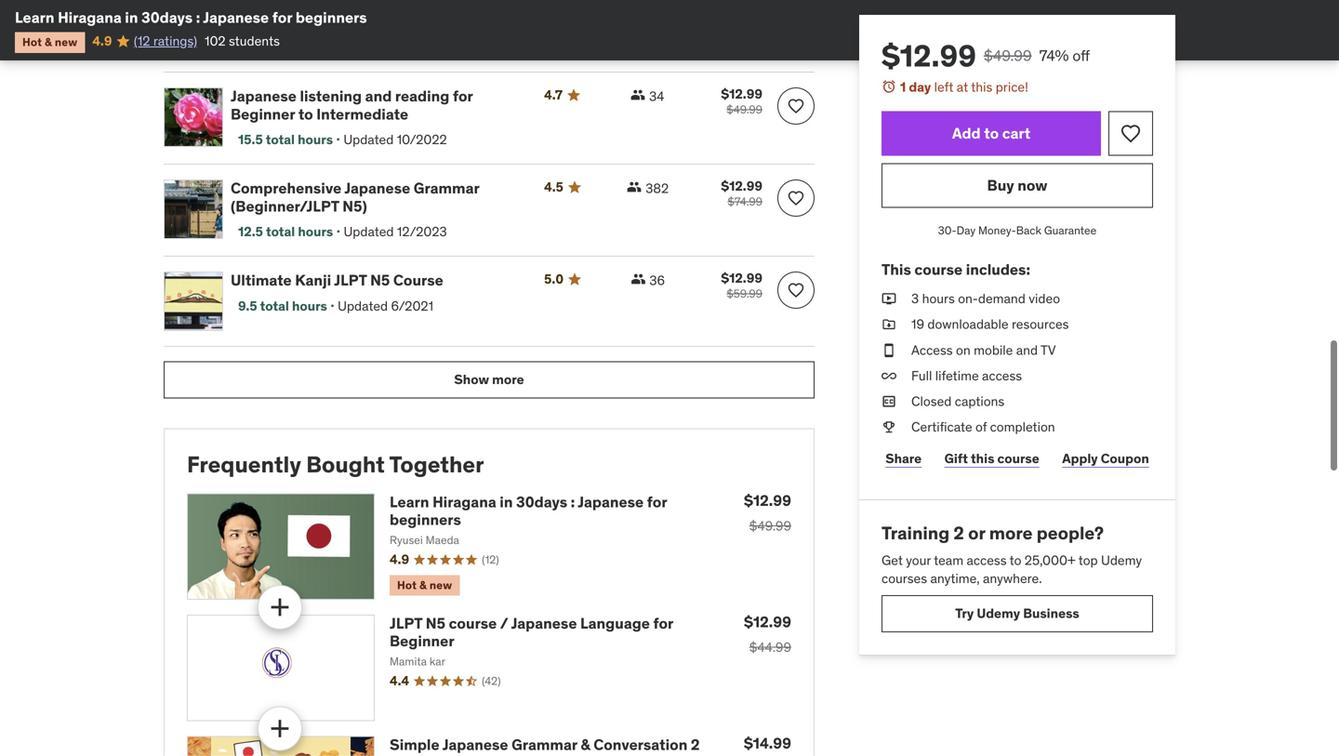Task type: locate. For each thing, give the bounding box(es) containing it.
15.5
[[238, 131, 263, 148]]

captions
[[955, 393, 1005, 410]]

1 horizontal spatial 4.9
[[390, 551, 410, 568]]

0 horizontal spatial in
[[125, 8, 138, 27]]

hot & new left the (12
[[22, 35, 78, 49]]

: inside online japanese jlpt n5 digital workbook : beginner level 34.5 total hours
[[308, 13, 312, 32]]

0 vertical spatial hot
[[22, 35, 42, 49]]

hours down (beginner/jlpt
[[298, 223, 333, 240]]

learn for learn hiragana in 30days : japanese for beginners
[[15, 8, 54, 27]]

(12)
[[482, 553, 499, 567]]

updated down ultimate kanji jlpt n5 course "link"
[[338, 298, 388, 314]]

1 horizontal spatial beginner
[[315, 13, 380, 32]]

share button
[[882, 440, 926, 477]]

japanese listening and reading for beginner to intermediate link
[[231, 87, 522, 124]]

learn hiragana in 30days : japanese for beginners link
[[390, 492, 667, 529]]

xsmall image left 19
[[882, 316, 897, 334]]

xsmall image for full lifetime access
[[882, 367, 897, 385]]

$74.99
[[728, 195, 763, 209]]

0 horizontal spatial and
[[365, 87, 392, 106]]

2 wishlist image from the top
[[787, 189, 806, 208]]

course left /
[[449, 614, 497, 633]]

2 horizontal spatial beginner
[[390, 632, 455, 651]]

ultimate
[[231, 271, 292, 290]]

japanese
[[280, 0, 346, 14], [203, 8, 269, 27], [231, 87, 297, 106], [345, 179, 411, 198], [578, 492, 644, 512], [511, 614, 577, 633], [443, 735, 509, 754]]

apply coupon
[[1063, 450, 1150, 467]]

total right 15.5
[[266, 131, 295, 148]]

382
[[646, 180, 669, 197]]

new down maeda
[[430, 578, 453, 593]]

japanese listening and reading for beginner to intermediate
[[231, 87, 473, 124]]

and left tv
[[1017, 342, 1039, 358]]

1 horizontal spatial 30days
[[516, 492, 568, 512]]

beginners inside learn hiragana in 30days : japanese for beginners ryusei maeda
[[390, 510, 461, 529]]

beginner up mamita
[[390, 632, 455, 651]]

1 horizontal spatial :
[[308, 13, 312, 32]]

0 vertical spatial access
[[983, 367, 1023, 384]]

udemy right try
[[977, 605, 1021, 622]]

language
[[581, 614, 650, 633]]

xsmall image for certificate of completion
[[882, 418, 897, 437]]

jlpt left level
[[349, 0, 381, 14]]

$12.99
[[882, 37, 977, 74], [722, 86, 763, 103], [721, 178, 763, 195], [722, 270, 763, 287], [721, 360, 763, 377], [744, 491, 792, 510], [744, 613, 792, 632]]

xsmall image up share
[[882, 418, 897, 437]]

hours right 3
[[923, 290, 955, 307]]

1 horizontal spatial more
[[990, 522, 1033, 544]]

0 horizontal spatial grammar
[[414, 179, 480, 198]]

intermediate
[[317, 105, 409, 124]]

0 vertical spatial hiragana
[[58, 8, 122, 27]]

(42)
[[482, 674, 501, 689]]

apply coupon button
[[1059, 440, 1154, 477]]

grammar inside the comprehensive japanese grammar (beginner/jlpt n5)
[[414, 179, 480, 198]]

1 vertical spatial n5
[[370, 271, 390, 290]]

1 vertical spatial udemy
[[977, 605, 1021, 622]]

1 wishlist image from the top
[[787, 97, 806, 116]]

1 vertical spatial access
[[967, 552, 1007, 569]]

&
[[45, 35, 52, 49], [420, 578, 427, 593], [581, 735, 591, 754]]

beginner up 15.5
[[231, 105, 295, 124]]

1 horizontal spatial course
[[915, 260, 963, 279]]

0 vertical spatial jlpt
[[349, 0, 381, 14]]

0 horizontal spatial :
[[196, 8, 200, 27]]

xsmall image for 382
[[627, 180, 642, 195]]

updated 10/2022
[[344, 131, 447, 148]]

this
[[882, 260, 912, 279]]

online japanese jlpt n5 digital workbook : beginner level link
[[231, 0, 522, 32]]

demand
[[979, 290, 1026, 307]]

$12.99 $49.99
[[722, 86, 763, 117], [744, 491, 792, 534]]

1 vertical spatial 30days
[[516, 492, 568, 512]]

0 horizontal spatial beginners
[[296, 8, 367, 27]]

0 horizontal spatial 2
[[691, 735, 700, 754]]

0 vertical spatial new
[[55, 35, 78, 49]]

hot & new
[[22, 35, 78, 49], [397, 578, 453, 593]]

0 vertical spatial this
[[972, 79, 993, 95]]

0 vertical spatial wishlist image
[[787, 97, 806, 116]]

xsmall image for 3 hours on-demand video
[[882, 290, 897, 308]]

workbook
[[231, 13, 304, 32]]

4.9
[[92, 32, 112, 49], [390, 551, 410, 568]]

xsmall image
[[631, 88, 646, 103], [631, 272, 646, 287], [882, 341, 897, 360], [882, 367, 897, 385]]

or
[[969, 522, 986, 544]]

36
[[650, 272, 665, 289]]

xsmall image left 34
[[631, 88, 646, 103]]

2 right conversation
[[691, 735, 700, 754]]

2 vertical spatial beginner
[[390, 632, 455, 651]]

hot & new down maeda
[[397, 578, 453, 593]]

courses
[[882, 570, 928, 587]]

money-
[[979, 223, 1017, 238]]

updated down intermediate
[[344, 131, 394, 148]]

xsmall image left 'closed'
[[882, 393, 897, 411]]

2 vertical spatial course
[[449, 614, 497, 633]]

0 vertical spatial more
[[492, 371, 524, 388]]

beginners for learn hiragana in 30days : japanese for beginners ryusei maeda
[[390, 510, 461, 529]]

102 students
[[205, 32, 280, 49]]

in for learn hiragana in 30days : japanese for beginners
[[125, 8, 138, 27]]

course up 3
[[915, 260, 963, 279]]

0 vertical spatial beginner
[[315, 13, 380, 32]]

1 horizontal spatial to
[[985, 124, 999, 143]]

bought
[[306, 451, 385, 479]]

more inside training 2 or more people? get your team access to 25,000+ top udemy courses anytime, anywhere.
[[990, 522, 1033, 544]]

new
[[55, 35, 78, 49], [430, 578, 453, 593]]

for inside jlpt n5 course / japanese language for beginner mamita kar
[[654, 614, 674, 633]]

updated for (beginner/jlpt
[[344, 223, 394, 240]]

xsmall image left full
[[882, 367, 897, 385]]

of
[[976, 419, 987, 436]]

0 horizontal spatial more
[[492, 371, 524, 388]]

2 vertical spatial updated
[[338, 298, 388, 314]]

4.9 left the (12
[[92, 32, 112, 49]]

1 horizontal spatial 2
[[954, 522, 965, 544]]

jlpt up mamita
[[390, 614, 423, 633]]

(beginner/jlpt
[[231, 197, 339, 216]]

2 vertical spatial jlpt
[[390, 614, 423, 633]]

kanji
[[295, 271, 331, 290]]

1 horizontal spatial new
[[430, 578, 453, 593]]

1 vertical spatial new
[[430, 578, 453, 593]]

total down workbook at top
[[268, 39, 297, 56]]

0 vertical spatial beginners
[[296, 8, 367, 27]]

1 vertical spatial updated
[[344, 223, 394, 240]]

0 vertical spatial 2
[[954, 522, 965, 544]]

hours down kanji
[[292, 298, 327, 314]]

beginner inside online japanese jlpt n5 digital workbook : beginner level 34.5 total hours
[[315, 13, 380, 32]]

tv
[[1041, 342, 1057, 358]]

access down or
[[967, 552, 1007, 569]]

mamita
[[390, 655, 427, 669]]

wishlist image
[[787, 97, 806, 116], [787, 189, 806, 208]]

more right or
[[990, 522, 1033, 544]]

30-
[[939, 223, 957, 238]]

this right gift
[[971, 450, 995, 467]]

grammar
[[414, 179, 480, 198], [512, 735, 578, 754]]

$49.99 inside $12.99 $49.99 74% off
[[984, 46, 1032, 65]]

back
[[1017, 223, 1042, 238]]

total right the 9.5
[[260, 298, 289, 314]]

more right show
[[492, 371, 524, 388]]

1 vertical spatial wishlist image
[[787, 189, 806, 208]]

for inside learn hiragana in 30days : japanese for beginners ryusei maeda
[[647, 492, 667, 512]]

certificate
[[912, 419, 973, 436]]

1 horizontal spatial grammar
[[512, 735, 578, 754]]

beginner left level
[[315, 13, 380, 32]]

jlpt
[[349, 0, 381, 14], [334, 271, 367, 290], [390, 614, 423, 633]]

hours down listening
[[298, 131, 333, 148]]

jlpt n5 course / japanese language for beginner mamita kar
[[390, 614, 674, 669]]

on
[[957, 342, 971, 358]]

hiragana
[[58, 8, 122, 27], [433, 492, 497, 512]]

0 vertical spatial &
[[45, 35, 52, 49]]

full
[[912, 367, 933, 384]]

for for learn hiragana in 30days : japanese for beginners ryusei maeda
[[647, 492, 667, 512]]

to inside training 2 or more people? get your team access to 25,000+ top udemy courses anytime, anywhere.
[[1010, 552, 1022, 569]]

0 vertical spatial grammar
[[414, 179, 480, 198]]

0 horizontal spatial to
[[299, 105, 313, 124]]

0 vertical spatial $49.99
[[984, 46, 1032, 65]]

to inside japanese listening and reading for beginner to intermediate
[[299, 105, 313, 124]]

hours up listening
[[300, 39, 336, 56]]

for inside japanese listening and reading for beginner to intermediate
[[453, 87, 473, 106]]

0 horizontal spatial learn
[[15, 8, 54, 27]]

1 vertical spatial jlpt
[[334, 271, 367, 290]]

0 horizontal spatial hiragana
[[58, 8, 122, 27]]

2 horizontal spatial to
[[1010, 552, 1022, 569]]

to left cart
[[985, 124, 999, 143]]

comprehensive japanese grammar (beginner/jlpt n5) link
[[231, 179, 522, 216]]

xsmall image for closed captions
[[882, 393, 897, 411]]

total down (beginner/jlpt
[[266, 223, 295, 240]]

1 horizontal spatial &
[[420, 578, 427, 593]]

access down mobile
[[983, 367, 1023, 384]]

digital
[[408, 0, 455, 14]]

beginners up maeda
[[390, 510, 461, 529]]

in for learn hiragana in 30days : japanese for beginners ryusei maeda
[[500, 492, 513, 512]]

learn inside learn hiragana in 30days : japanese for beginners ryusei maeda
[[390, 492, 429, 512]]

0 horizontal spatial hot & new
[[22, 35, 78, 49]]

1 vertical spatial course
[[998, 450, 1040, 467]]

2
[[954, 522, 965, 544], [691, 735, 700, 754]]

try
[[956, 605, 974, 622]]

1 horizontal spatial and
[[1017, 342, 1039, 358]]

course down the completion on the bottom right of the page
[[998, 450, 1040, 467]]

4.5
[[544, 179, 564, 196]]

0 vertical spatial 4.9
[[92, 32, 112, 49]]

in inside learn hiragana in 30days : japanese for beginners ryusei maeda
[[500, 492, 513, 512]]

4.9 for (12 ratings)
[[92, 32, 112, 49]]

n5 up updated 6/2021
[[370, 271, 390, 290]]

and
[[365, 87, 392, 106], [1017, 342, 1039, 358]]

downloadable
[[928, 316, 1009, 333]]

2 horizontal spatial course
[[998, 450, 1040, 467]]

1 vertical spatial beginner
[[231, 105, 295, 124]]

0 horizontal spatial &
[[45, 35, 52, 49]]

coupon
[[1101, 450, 1150, 467]]

2 left or
[[954, 522, 965, 544]]

1 this from the top
[[972, 79, 993, 95]]

0 vertical spatial updated
[[344, 131, 394, 148]]

this right 'at'
[[972, 79, 993, 95]]

1 horizontal spatial hot
[[397, 578, 417, 593]]

updated for n5
[[338, 298, 388, 314]]

1 vertical spatial and
[[1017, 342, 1039, 358]]

1 vertical spatial hiragana
[[433, 492, 497, 512]]

conversation
[[594, 735, 688, 754]]

day
[[909, 79, 932, 95]]

hiragana inside learn hiragana in 30days : japanese for beginners ryusei maeda
[[433, 492, 497, 512]]

off
[[1073, 46, 1091, 65]]

1 vertical spatial learn
[[390, 492, 429, 512]]

0 vertical spatial learn
[[15, 8, 54, 27]]

xsmall image left 382
[[627, 180, 642, 195]]

30days inside learn hiragana in 30days : japanese for beginners ryusei maeda
[[516, 492, 568, 512]]

beginners
[[296, 8, 367, 27], [390, 510, 461, 529]]

2 vertical spatial n5
[[426, 614, 446, 633]]

xsmall image left 36
[[631, 272, 646, 287]]

wishlist image for comprehensive japanese grammar (beginner/jlpt n5)
[[787, 189, 806, 208]]

1 day left at this price!
[[901, 79, 1029, 95]]

1 vertical spatial grammar
[[512, 735, 578, 754]]

jlpt right kanji
[[334, 271, 367, 290]]

access inside training 2 or more people? get your team access to 25,000+ top udemy courses anytime, anywhere.
[[967, 552, 1007, 569]]

japanese inside japanese listening and reading for beginner to intermediate
[[231, 87, 297, 106]]

updated down n5)
[[344, 223, 394, 240]]

n5 left 'digital'
[[385, 0, 405, 14]]

add to cart button
[[882, 111, 1102, 156]]

japanese inside online japanese jlpt n5 digital workbook : beginner level 34.5 total hours
[[280, 0, 346, 14]]

0 horizontal spatial course
[[449, 614, 497, 633]]

0 vertical spatial 30days
[[141, 8, 193, 27]]

1 horizontal spatial udemy
[[1102, 552, 1143, 569]]

xsmall image for 36
[[631, 272, 646, 287]]

to up anywhere.
[[1010, 552, 1022, 569]]

hours inside online japanese jlpt n5 digital workbook : beginner level 34.5 total hours
[[300, 39, 336, 56]]

1 horizontal spatial hiragana
[[433, 492, 497, 512]]

n5 up kar
[[426, 614, 446, 633]]

/
[[500, 614, 508, 633]]

1 vertical spatial &
[[420, 578, 427, 593]]

1 vertical spatial in
[[500, 492, 513, 512]]

grammar for conversation
[[512, 735, 578, 754]]

0 vertical spatial in
[[125, 8, 138, 27]]

4.7
[[544, 87, 563, 104]]

hours
[[300, 39, 336, 56], [298, 131, 333, 148], [298, 223, 333, 240], [923, 290, 955, 307], [292, 298, 327, 314]]

0 horizontal spatial new
[[55, 35, 78, 49]]

2 this from the top
[[971, 450, 995, 467]]

udemy
[[1102, 552, 1143, 569], [977, 605, 1021, 622]]

25,000+
[[1025, 552, 1076, 569]]

1 vertical spatial more
[[990, 522, 1033, 544]]

0 vertical spatial udemy
[[1102, 552, 1143, 569]]

0 vertical spatial hot & new
[[22, 35, 78, 49]]

: inside learn hiragana in 30days : japanese for beginners ryusei maeda
[[571, 492, 575, 512]]

1 horizontal spatial learn
[[390, 492, 429, 512]]

xsmall image left access
[[882, 341, 897, 360]]

0 horizontal spatial 30days
[[141, 8, 193, 27]]

this inside gift this course link
[[971, 450, 995, 467]]

and left reading
[[365, 87, 392, 106]]

4.9 down ryusei on the left bottom of the page
[[390, 551, 410, 568]]

updated for reading
[[344, 131, 394, 148]]

1 horizontal spatial wishlist image
[[1120, 122, 1143, 145]]

to up 15.5 total hours
[[299, 105, 313, 124]]

udemy right top
[[1102, 552, 1143, 569]]

0 horizontal spatial beginner
[[231, 105, 295, 124]]

comprehensive japanese grammar (beginner/jlpt n5)
[[231, 179, 480, 216]]

xsmall image for access on mobile and tv
[[882, 341, 897, 360]]

updated
[[344, 131, 394, 148], [344, 223, 394, 240], [338, 298, 388, 314]]

updated 6/2021
[[338, 298, 434, 314]]

n5
[[385, 0, 405, 14], [370, 271, 390, 290], [426, 614, 446, 633]]

beginner inside jlpt n5 course / japanese language for beginner mamita kar
[[390, 632, 455, 651]]

at
[[957, 79, 969, 95]]

full lifetime access
[[912, 367, 1023, 384]]

gift
[[945, 450, 969, 467]]

2 horizontal spatial :
[[571, 492, 575, 512]]

jlpt inside online japanese jlpt n5 digital workbook : beginner level 34.5 total hours
[[349, 0, 381, 14]]

xsmall image left 3
[[882, 290, 897, 308]]

xsmall image for 19 downloadable resources
[[882, 316, 897, 334]]

n5 inside online japanese jlpt n5 digital workbook : beginner level 34.5 total hours
[[385, 0, 405, 14]]

new left the (12
[[55, 35, 78, 49]]

0 vertical spatial course
[[915, 260, 963, 279]]

0 vertical spatial n5
[[385, 0, 405, 14]]

0 horizontal spatial hot
[[22, 35, 42, 49]]

0 horizontal spatial wishlist image
[[787, 281, 806, 300]]

1 horizontal spatial beginners
[[390, 510, 461, 529]]

hours for japanese
[[298, 223, 333, 240]]

: for learn hiragana in 30days : japanese for beginners
[[196, 8, 200, 27]]

1 vertical spatial $12.99 $49.99
[[744, 491, 792, 534]]

9.5
[[238, 298, 257, 314]]

1 vertical spatial this
[[971, 450, 995, 467]]

course inside jlpt n5 course / japanese language for beginner mamita kar
[[449, 614, 497, 633]]

access
[[983, 367, 1023, 384], [967, 552, 1007, 569]]

2 vertical spatial &
[[581, 735, 591, 754]]

beginners left level
[[296, 8, 367, 27]]

1 horizontal spatial in
[[500, 492, 513, 512]]

1 vertical spatial 4.9
[[390, 551, 410, 568]]

1 vertical spatial beginners
[[390, 510, 461, 529]]

xsmall image
[[627, 180, 642, 195], [882, 290, 897, 308], [882, 316, 897, 334], [882, 393, 897, 411], [882, 418, 897, 437]]

wishlist image
[[1120, 122, 1143, 145], [787, 281, 806, 300]]



Task type: vqa. For each thing, say whether or not it's contained in the screenshot.
November
no



Task type: describe. For each thing, give the bounding box(es) containing it.
beginner inside japanese listening and reading for beginner to intermediate
[[231, 105, 295, 124]]

74%
[[1040, 46, 1070, 65]]

price!
[[996, 79, 1029, 95]]

total for ultimate
[[260, 298, 289, 314]]

12 reviews element
[[482, 552, 499, 568]]

(12 ratings)
[[134, 32, 197, 49]]

19 downloadable resources
[[912, 316, 1070, 333]]

comprehensive
[[231, 179, 342, 198]]

completion
[[991, 419, 1056, 436]]

alarm image
[[882, 79, 897, 94]]

simple japanese grammar & conversation 2
[[390, 735, 700, 754]]

30days for learn hiragana in 30days : japanese for beginners
[[141, 8, 193, 27]]

add
[[953, 124, 981, 143]]

online japanese jlpt n5 digital workbook : beginner level 34.5 total hours
[[231, 0, 455, 56]]

jlpt for kanji
[[334, 271, 367, 290]]

1 horizontal spatial hot & new
[[397, 578, 453, 593]]

wishlist image for japanese listening and reading for beginner to intermediate
[[787, 97, 806, 116]]

reading
[[395, 87, 450, 106]]

2 horizontal spatial &
[[581, 735, 591, 754]]

34
[[650, 88, 665, 105]]

kar
[[430, 655, 446, 669]]

learn for learn hiragana in 30days : japanese for beginners ryusei maeda
[[390, 492, 429, 512]]

left
[[935, 79, 954, 95]]

day
[[957, 223, 976, 238]]

guarantee
[[1045, 223, 1097, 238]]

1 vertical spatial wishlist image
[[787, 281, 806, 300]]

3 hours on-demand video
[[912, 290, 1061, 307]]

for for jlpt n5 course / japanese language for beginner mamita kar
[[654, 614, 674, 633]]

total for comprehensive
[[266, 223, 295, 240]]

total for japanese
[[266, 131, 295, 148]]

buy
[[988, 176, 1015, 195]]

mobile
[[974, 342, 1014, 358]]

learn hiragana in 30days : japanese for beginners
[[15, 8, 367, 27]]

0 vertical spatial $12.99 $49.99
[[722, 86, 763, 117]]

certificate of completion
[[912, 419, 1056, 436]]

9.5 total hours
[[238, 298, 327, 314]]

0 vertical spatial wishlist image
[[1120, 122, 1143, 145]]

$12.99 $44.99
[[744, 613, 792, 656]]

closed
[[912, 393, 952, 410]]

102
[[205, 32, 226, 49]]

1 vertical spatial $49.99
[[727, 103, 763, 117]]

more inside button
[[492, 371, 524, 388]]

top
[[1079, 552, 1099, 569]]

2 vertical spatial $49.99
[[750, 518, 792, 534]]

gift this course
[[945, 450, 1040, 467]]

people?
[[1037, 522, 1105, 544]]

buy now
[[988, 176, 1048, 195]]

ratings)
[[153, 32, 197, 49]]

(12
[[134, 32, 150, 49]]

online
[[231, 0, 277, 14]]

course
[[393, 271, 444, 290]]

34.5
[[238, 39, 265, 56]]

access on mobile and tv
[[912, 342, 1057, 358]]

: for learn hiragana in 30days : japanese for beginners ryusei maeda
[[571, 492, 575, 512]]

training 2 or more people? get your team access to 25,000+ top udemy courses anytime, anywhere.
[[882, 522, 1143, 587]]

show more button
[[164, 361, 815, 399]]

try udemy business
[[956, 605, 1080, 622]]

training
[[882, 522, 950, 544]]

hours for kanji
[[292, 298, 327, 314]]

1 vertical spatial hot
[[397, 578, 417, 593]]

listening
[[300, 87, 362, 106]]

12.5
[[238, 223, 263, 240]]

simple
[[390, 735, 440, 754]]

xsmall image for 34
[[631, 88, 646, 103]]

$12.99 $49.99 74% off
[[882, 37, 1091, 74]]

2 inside training 2 or more people? get your team access to 25,000+ top udemy courses anytime, anywhere.
[[954, 522, 965, 544]]

ryusei
[[390, 533, 423, 548]]

now
[[1018, 176, 1048, 195]]

ultimate kanji jlpt n5 course link
[[231, 271, 522, 290]]

hours for listening
[[298, 131, 333, 148]]

42 reviews element
[[482, 674, 501, 689]]

30days for learn hiragana in 30days : japanese for beginners ryusei maeda
[[516, 492, 568, 512]]

share
[[886, 450, 922, 467]]

show more
[[454, 371, 524, 388]]

30-day money-back guarantee
[[939, 223, 1097, 238]]

get
[[882, 552, 903, 569]]

$14.99
[[744, 734, 792, 753]]

beginner for online
[[315, 13, 380, 32]]

includes:
[[966, 260, 1031, 279]]

total inside online japanese jlpt n5 digital workbook : beginner level 34.5 total hours
[[268, 39, 297, 56]]

gift this course link
[[941, 440, 1044, 477]]

jlpt n5 course / japanese language for beginner link
[[390, 614, 674, 651]]

grammar for n5)
[[414, 179, 480, 198]]

hiragana for learn hiragana in 30days : japanese for beginners ryusei maeda
[[433, 492, 497, 512]]

$12.99 $59.99
[[722, 270, 763, 301]]

3
[[912, 290, 920, 307]]

$44.99
[[750, 639, 792, 656]]

for for learn hiragana in 30days : japanese for beginners
[[272, 8, 292, 27]]

n5 for digital
[[385, 0, 405, 14]]

beginner for jlpt
[[390, 632, 455, 651]]

0 horizontal spatial udemy
[[977, 605, 1021, 622]]

add to cart
[[953, 124, 1031, 143]]

1
[[901, 79, 907, 95]]

10/2022
[[397, 131, 447, 148]]

jlpt inside jlpt n5 course / japanese language for beginner mamita kar
[[390, 614, 423, 633]]

and inside japanese listening and reading for beginner to intermediate
[[365, 87, 392, 106]]

n5 inside jlpt n5 course / japanese language for beginner mamita kar
[[426, 614, 446, 633]]

5.0
[[544, 271, 564, 288]]

course for this
[[998, 450, 1040, 467]]

japanese inside the comprehensive japanese grammar (beginner/jlpt n5)
[[345, 179, 411, 198]]

hiragana for learn hiragana in 30days : japanese for beginners
[[58, 8, 122, 27]]

4.9 for (12)
[[390, 551, 410, 568]]

n5 for course
[[370, 271, 390, 290]]

business
[[1024, 605, 1080, 622]]

anywhere.
[[984, 570, 1043, 587]]

jlpt for japanese
[[349, 0, 381, 14]]

ultimate kanji jlpt n5 course
[[231, 271, 444, 290]]

together
[[389, 451, 484, 479]]

closed captions
[[912, 393, 1005, 410]]

to inside button
[[985, 124, 999, 143]]

maeda
[[426, 533, 460, 548]]

course for n5
[[449, 614, 497, 633]]

12.5 total hours
[[238, 223, 333, 240]]

lifetime
[[936, 367, 979, 384]]

udemy inside training 2 or more people? get your team access to 25,000+ top udemy courses anytime, anywhere.
[[1102, 552, 1143, 569]]

beginners for learn hiragana in 30days : japanese for beginners
[[296, 8, 367, 27]]

apply
[[1063, 450, 1099, 467]]

$12.99 $74.99
[[721, 178, 763, 209]]

show
[[454, 371, 489, 388]]

japanese inside learn hiragana in 30days : japanese for beginners ryusei maeda
[[578, 492, 644, 512]]

6/2021
[[391, 298, 434, 314]]

japanese inside jlpt n5 course / japanese language for beginner mamita kar
[[511, 614, 577, 633]]

resources
[[1012, 316, 1070, 333]]

n5)
[[343, 197, 367, 216]]

frequently bought together
[[187, 451, 484, 479]]



